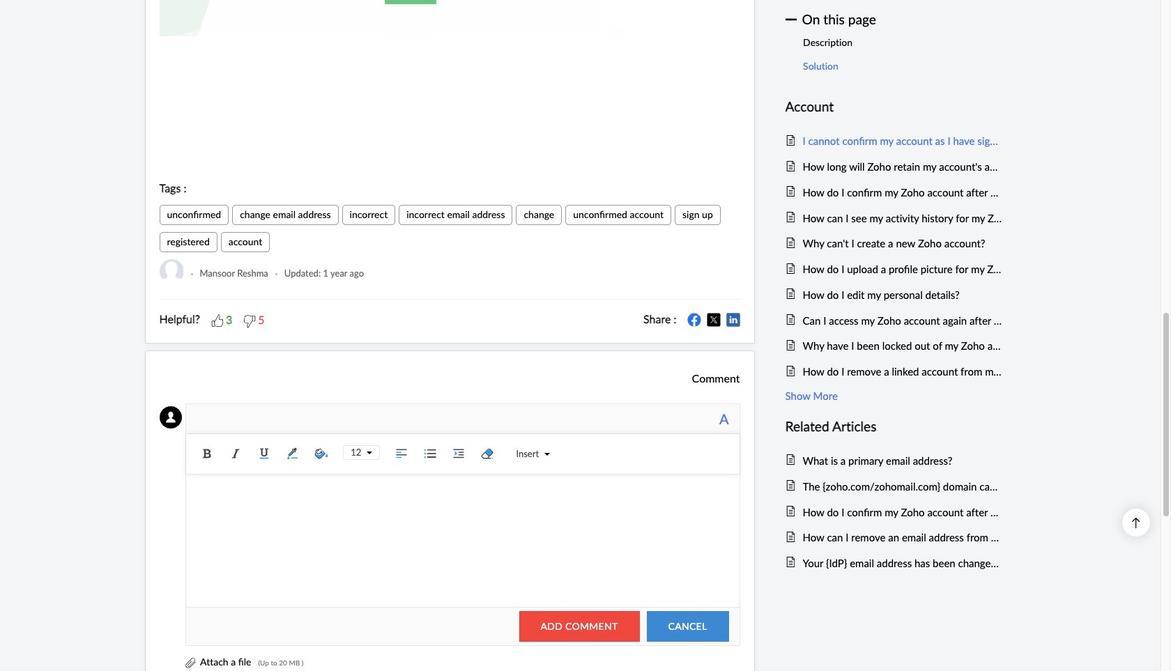 Task type: locate. For each thing, give the bounding box(es) containing it.
lists image
[[420, 443, 441, 464]]

underline (ctrl+u) image
[[254, 443, 275, 464]]

align image
[[391, 443, 412, 464]]

1 heading from the top
[[785, 96, 1002, 118]]

clear formatting image
[[477, 443, 498, 464]]

a gif showing how to edit the email address that is registered incorrectly. image
[[159, 0, 740, 36]]

0 vertical spatial heading
[[785, 96, 1002, 118]]

linkedin image
[[726, 313, 740, 327]]

heading
[[785, 96, 1002, 118], [785, 416, 1002, 438]]

1 vertical spatial heading
[[785, 416, 1002, 438]]

bold (ctrl+b) image
[[197, 443, 218, 464]]

indent image
[[449, 443, 470, 464]]



Task type: describe. For each thing, give the bounding box(es) containing it.
facebook image
[[687, 313, 701, 327]]

font size image
[[361, 450, 373, 456]]

insert options image
[[539, 452, 550, 457]]

twitter image
[[707, 313, 721, 327]]

font color image
[[283, 443, 304, 464]]

italic (ctrl+i) image
[[225, 443, 246, 464]]

background color image
[[311, 443, 332, 464]]

2 heading from the top
[[785, 416, 1002, 438]]



